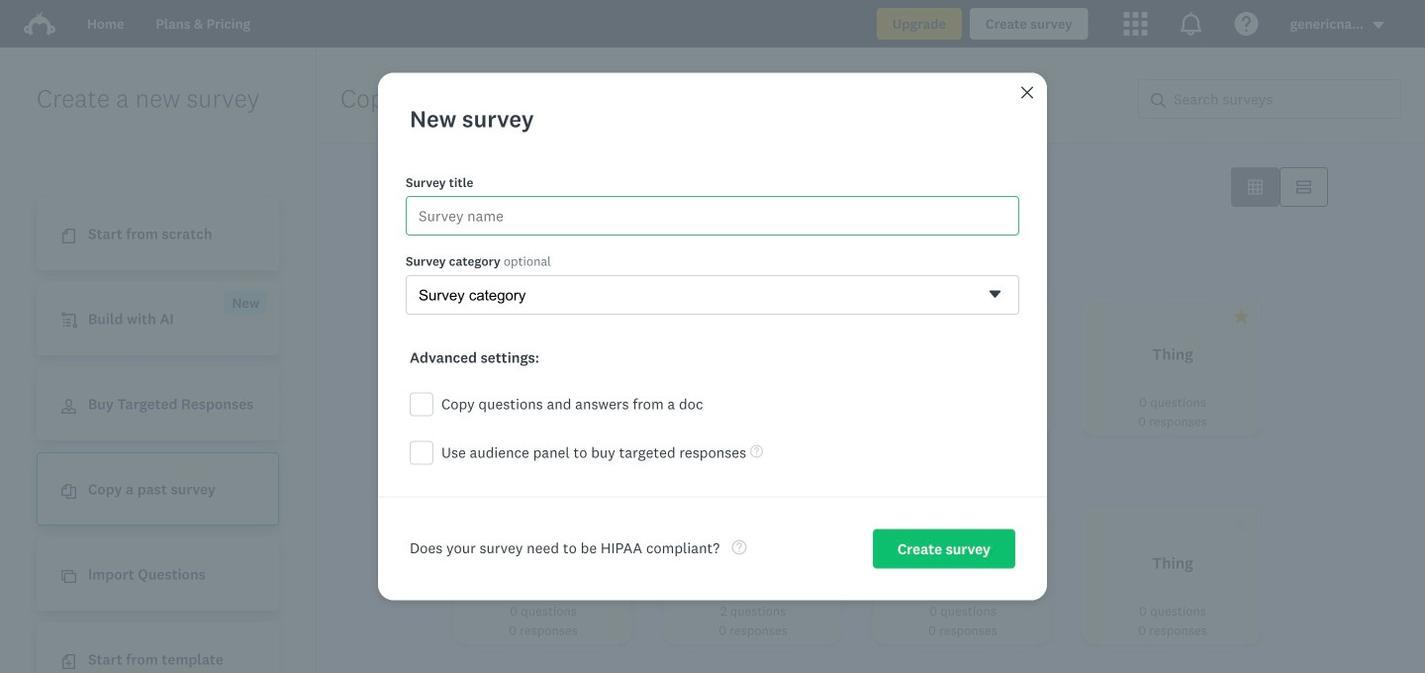 Task type: vqa. For each thing, say whether or not it's contained in the screenshot.
1st Response count image from left
no



Task type: locate. For each thing, give the bounding box(es) containing it.
2 horizontal spatial starfilled image
[[1235, 518, 1249, 533]]

0 vertical spatial help image
[[751, 445, 763, 458]]

0 horizontal spatial starfilled image
[[815, 309, 830, 324]]

1 brand logo image from the top
[[24, 8, 55, 40]]

products icon image
[[1124, 12, 1148, 36], [1124, 12, 1148, 36]]

Search surveys field
[[1166, 80, 1401, 118]]

2 horizontal spatial starfilled image
[[1235, 309, 1249, 324]]

1 horizontal spatial help image
[[751, 445, 763, 458]]

brand logo image
[[24, 8, 55, 40], [24, 12, 55, 36]]

documentplus image
[[61, 655, 76, 670]]

close image
[[1022, 87, 1034, 99]]

0 horizontal spatial help image
[[732, 540, 747, 555]]

starfilled image
[[815, 309, 830, 324], [1025, 518, 1040, 533], [1235, 518, 1249, 533]]

user image
[[61, 399, 76, 414]]

close image
[[1020, 85, 1036, 100]]

dropdown arrow icon image
[[1372, 18, 1386, 32], [1374, 22, 1384, 29]]

clone image
[[61, 570, 76, 584]]

dialog
[[378, 73, 1047, 600]]

starfilled image
[[577, 180, 592, 195], [605, 309, 620, 324], [1235, 309, 1249, 324]]

help image
[[751, 445, 763, 458], [732, 540, 747, 555]]



Task type: describe. For each thing, give the bounding box(es) containing it.
help icon image
[[1235, 12, 1259, 36]]

1 vertical spatial help image
[[732, 540, 747, 555]]

1 horizontal spatial starfilled image
[[605, 309, 620, 324]]

1 horizontal spatial starfilled image
[[1025, 518, 1040, 533]]

0 horizontal spatial starfilled image
[[577, 180, 592, 195]]

textboxmultiple image
[[1297, 180, 1312, 195]]

document image
[[61, 229, 76, 244]]

2 brand logo image from the top
[[24, 12, 55, 36]]

documentclone image
[[61, 484, 76, 499]]

notification center icon image
[[1180, 12, 1204, 36]]

grid image
[[1248, 180, 1263, 195]]

search image
[[1151, 93, 1166, 108]]

Survey name field
[[406, 196, 1020, 236]]



